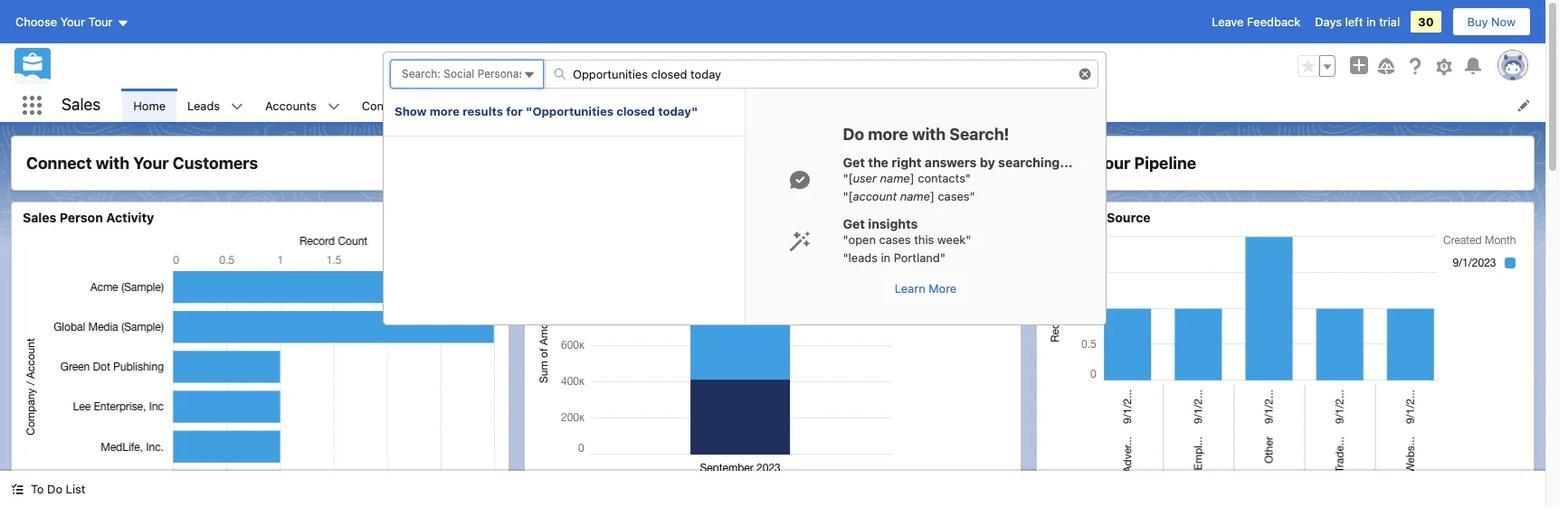 Task type: locate. For each thing, give the bounding box(es) containing it.
closed inside button
[[721, 59, 758, 73]]

name down contacts"
[[900, 189, 930, 203]]

in
[[1366, 14, 1376, 29], [881, 250, 891, 265]]

closed left today
[[721, 59, 758, 73]]

person
[[60, 210, 103, 225]]

0 horizontal spatial ]
[[910, 171, 915, 186]]

sales up the connect
[[62, 95, 101, 114]]

0 vertical spatial in
[[1366, 14, 1376, 29]]

0 vertical spatial get
[[843, 155, 865, 170]]

source
[[1107, 210, 1151, 225]]

days
[[1315, 14, 1342, 29]]

1 vertical spatial with
[[96, 154, 129, 173]]

sales for sales
[[62, 95, 101, 114]]

text default image left user
[[789, 169, 811, 191]]

text default image left the "open
[[789, 231, 811, 252]]

0 horizontal spatial leads
[[187, 98, 220, 113]]

do right to
[[47, 482, 62, 497]]

right
[[892, 155, 922, 170]]

1 vertical spatial get
[[843, 216, 865, 232]]

forecasts link
[[660, 89, 736, 122]]

2 get from the top
[[843, 216, 865, 232]]

1 vertical spatial leads
[[1048, 210, 1085, 225]]

to
[[31, 482, 44, 497]]

1 vertical spatial sales
[[23, 210, 56, 225]]

your left tour
[[60, 14, 85, 29]]

leads inside list item
[[187, 98, 220, 113]]

"[
[[843, 171, 853, 186], [843, 189, 853, 203]]

your right build
[[1095, 154, 1131, 173]]

0 vertical spatial ]
[[910, 171, 915, 186]]

in right left
[[1366, 14, 1376, 29]]

1 vertical spatial opportunities
[[456, 98, 532, 113]]

opportunities link
[[446, 89, 542, 122]]

buy now button
[[1452, 7, 1531, 36]]

left
[[1345, 14, 1363, 29]]

1 horizontal spatial do
[[843, 125, 864, 144]]

1 horizontal spatial text default image
[[327, 100, 340, 113]]

answers
[[925, 155, 977, 170]]

with right the connect
[[96, 154, 129, 173]]

get the right answers by searching... "[ user name ] contacts" "[ account name ] cases"
[[843, 155, 1073, 203]]

results
[[463, 104, 503, 119]]

get for get the right answers by searching...
[[843, 155, 865, 170]]

0 horizontal spatial your
[[60, 14, 85, 29]]

get up the "open
[[843, 216, 865, 232]]

user
[[853, 171, 877, 186]]

list containing home
[[122, 89, 1546, 122]]

0 vertical spatial "[
[[843, 171, 853, 186]]

activity
[[106, 210, 154, 225]]

list
[[122, 89, 1546, 122]]

get inside get insights "open cases this week" "leads in portland"
[[843, 216, 865, 232]]

]
[[910, 171, 915, 186], [930, 189, 935, 203]]

closed left today"
[[617, 104, 655, 119]]

dashboards
[[746, 98, 812, 113]]

do up user
[[843, 125, 864, 144]]

1 get from the top
[[843, 155, 865, 170]]

contacts list item
[[351, 89, 446, 122]]

more right show
[[430, 104, 460, 119]]

text default image
[[231, 100, 244, 113], [327, 100, 340, 113], [789, 169, 811, 191]]

the
[[868, 155, 889, 170]]

text default image inside accounts list item
[[327, 100, 340, 113]]

now
[[1491, 14, 1516, 29]]

1 vertical spatial by
[[1088, 210, 1104, 225]]

text default image for accounts
[[327, 100, 340, 113]]

1 horizontal spatial opportunities
[[643, 59, 718, 73]]

0 horizontal spatial by
[[980, 155, 995, 170]]

home
[[133, 98, 166, 113]]

more up the in the top of the page
[[868, 125, 908, 144]]

week"
[[937, 233, 971, 247]]

account
[[853, 189, 897, 203]]

group
[[1298, 55, 1336, 77]]

leave feedback
[[1212, 14, 1301, 29]]

0 vertical spatial by
[[980, 155, 995, 170]]

0 horizontal spatial opportunities
[[456, 98, 532, 113]]

leads down build
[[1048, 210, 1085, 225]]

leave feedback link
[[1212, 14, 1301, 29]]

insights
[[868, 216, 918, 232]]

0 horizontal spatial text default image
[[11, 484, 24, 496]]

1 vertical spatial "[
[[843, 189, 853, 203]]

2 horizontal spatial text default image
[[789, 169, 811, 191]]

Search... search field
[[543, 60, 1099, 89]]

forecasts
[[671, 98, 725, 113]]

0 horizontal spatial more
[[430, 104, 460, 119]]

1 horizontal spatial with
[[912, 125, 946, 144]]

cases"
[[938, 189, 975, 203]]

in inside get insights "open cases this week" "leads in portland"
[[881, 250, 891, 265]]

1 horizontal spatial ]
[[930, 189, 935, 203]]

more
[[430, 104, 460, 119], [868, 125, 908, 144]]

0 vertical spatial leads
[[187, 98, 220, 113]]

connect
[[26, 154, 92, 173]]

1 horizontal spatial more
[[868, 125, 908, 144]]

get up user
[[843, 155, 865, 170]]

calendar
[[577, 98, 626, 113]]

name down right
[[880, 171, 910, 186]]

1 vertical spatial text default image
[[11, 484, 24, 496]]

contacts link
[[351, 89, 422, 122]]

text default image
[[789, 231, 811, 252], [11, 484, 24, 496]]

0 horizontal spatial sales
[[23, 210, 56, 225]]

do
[[843, 125, 864, 144], [47, 482, 62, 497]]

30
[[1418, 14, 1434, 29]]

by left source
[[1088, 210, 1104, 225]]

by inside get the right answers by searching... "[ user name ] contacts" "[ account name ] cases"
[[980, 155, 995, 170]]

] down contacts"
[[930, 189, 935, 203]]

text default image inside the to do list button
[[11, 484, 24, 496]]

1 vertical spatial ]
[[930, 189, 935, 203]]

text default image left accounts link
[[231, 100, 244, 113]]

0 vertical spatial closed
[[721, 59, 758, 73]]

accounts link
[[254, 89, 327, 122]]

"[ up account on the top of the page
[[843, 171, 853, 186]]

1 horizontal spatial text default image
[[789, 231, 811, 252]]

in down cases at the right top
[[881, 250, 891, 265]]

tour
[[88, 14, 113, 29]]

0 horizontal spatial text default image
[[231, 100, 244, 113]]

1 horizontal spatial your
[[133, 154, 169, 173]]

0 vertical spatial more
[[430, 104, 460, 119]]

your
[[60, 14, 85, 29], [133, 154, 169, 173], [1095, 154, 1131, 173]]

choose your tour
[[15, 14, 113, 29]]

"leads
[[843, 250, 878, 265]]

0 vertical spatial opportunities
[[643, 59, 718, 73]]

] down right
[[910, 171, 915, 186]]

1 "[ from the top
[[843, 171, 853, 186]]

sales left person
[[23, 210, 56, 225]]

sales
[[62, 95, 101, 114], [23, 210, 56, 225]]

to do list button
[[0, 471, 96, 508]]

by down search!
[[980, 155, 995, 170]]

with
[[912, 125, 946, 144], [96, 154, 129, 173]]

None text field
[[390, 60, 544, 89]]

portland"
[[894, 250, 946, 265]]

sales person activity
[[23, 210, 154, 225]]

get
[[843, 155, 865, 170], [843, 216, 865, 232]]

1 vertical spatial closed
[[617, 104, 655, 119]]

2 "[ from the top
[[843, 189, 853, 203]]

leads
[[187, 98, 220, 113], [1048, 210, 1085, 225]]

your inside dropdown button
[[60, 14, 85, 29]]

opportunities inside button
[[643, 59, 718, 73]]

text default image left to
[[11, 484, 24, 496]]

1 vertical spatial more
[[868, 125, 908, 144]]

closed
[[721, 59, 758, 73], [617, 104, 655, 119]]

1 horizontal spatial sales
[[62, 95, 101, 114]]

0 vertical spatial with
[[912, 125, 946, 144]]

with up "answers"
[[912, 125, 946, 144]]

0 horizontal spatial do
[[47, 482, 62, 497]]

2 horizontal spatial your
[[1095, 154, 1131, 173]]

get inside get the right answers by searching... "[ user name ] contacts" "[ account name ] cases"
[[843, 155, 865, 170]]

by
[[980, 155, 995, 170], [1088, 210, 1104, 225]]

leave
[[1212, 14, 1244, 29]]

text default image inside leads list item
[[231, 100, 244, 113]]

0 vertical spatial sales
[[62, 95, 101, 114]]

1 vertical spatial in
[[881, 250, 891, 265]]

1 horizontal spatial leads
[[1048, 210, 1085, 225]]

"[ down user
[[843, 189, 853, 203]]

1 horizontal spatial closed
[[721, 59, 758, 73]]

opportunities
[[643, 59, 718, 73], [456, 98, 532, 113]]

text default image right accounts on the left top
[[327, 100, 340, 113]]

0 horizontal spatial in
[[881, 250, 891, 265]]

1 horizontal spatial in
[[1366, 14, 1376, 29]]

more for results
[[430, 104, 460, 119]]

1 vertical spatial do
[[47, 482, 62, 497]]

name
[[880, 171, 910, 186], [900, 189, 930, 203]]

leads right home link
[[187, 98, 220, 113]]

your down home link
[[133, 154, 169, 173]]



Task type: vqa. For each thing, say whether or not it's contained in the screenshot.
'60' to the bottom
no



Task type: describe. For each thing, give the bounding box(es) containing it.
build your pipeline
[[1052, 154, 1196, 173]]

people: opportunities closed today button
[[564, 52, 926, 81]]

cases
[[879, 233, 911, 247]]

dashboards list item
[[736, 89, 847, 122]]

show
[[395, 104, 427, 119]]

list
[[66, 482, 85, 497]]

choose
[[15, 14, 57, 29]]

0 vertical spatial name
[[880, 171, 910, 186]]

to do list
[[31, 482, 85, 497]]

today"
[[658, 104, 698, 119]]

leads for leads
[[187, 98, 220, 113]]

leads list item
[[176, 89, 254, 122]]

for
[[506, 104, 523, 119]]

1 vertical spatial name
[[900, 189, 930, 203]]

people:
[[599, 59, 640, 73]]

contacts
[[362, 98, 411, 113]]

accounts list item
[[254, 89, 351, 122]]

customers
[[173, 154, 258, 173]]

leads link
[[176, 89, 231, 122]]

"opportunities
[[526, 104, 614, 119]]

do inside button
[[47, 482, 62, 497]]

buy now
[[1467, 14, 1516, 29]]

0 vertical spatial do
[[843, 125, 864, 144]]

feedback
[[1247, 14, 1301, 29]]

calendar list item
[[566, 89, 660, 122]]

buy
[[1467, 14, 1488, 29]]

pipeline
[[1134, 154, 1196, 173]]

0 horizontal spatial with
[[96, 154, 129, 173]]

sales for sales person activity
[[23, 210, 56, 225]]

0 vertical spatial text default image
[[789, 231, 811, 252]]

more for with
[[868, 125, 908, 144]]

trial
[[1379, 14, 1400, 29]]

days left in trial
[[1315, 14, 1400, 29]]

build
[[1052, 154, 1091, 173]]

contacts"
[[918, 171, 971, 186]]

opportunities inside list item
[[456, 98, 532, 113]]

show more results for "opportunities closed today"
[[395, 104, 698, 119]]

your for build
[[1095, 154, 1131, 173]]

do more with search!
[[843, 125, 1009, 144]]

get insights "open cases this week" "leads in portland"
[[843, 216, 971, 265]]

0 horizontal spatial closed
[[617, 104, 655, 119]]

opportunities list item
[[446, 89, 566, 122]]

get for get insights
[[843, 216, 865, 232]]

your for choose
[[60, 14, 85, 29]]

accounts
[[265, 98, 316, 113]]

connect with your customers
[[26, 154, 258, 173]]

choose your tour button
[[14, 7, 130, 36]]

calendar link
[[566, 89, 637, 122]]

people: opportunities closed today
[[599, 59, 792, 73]]

"open
[[843, 233, 876, 247]]

leads for leads by source
[[1048, 210, 1085, 225]]

text default image for leads
[[231, 100, 244, 113]]

search!
[[950, 125, 1009, 144]]

leads by source
[[1048, 210, 1151, 225]]

this
[[914, 233, 934, 247]]

today
[[761, 59, 792, 73]]

dashboards link
[[736, 89, 823, 122]]

home link
[[122, 89, 176, 122]]

1 horizontal spatial by
[[1088, 210, 1104, 225]]

searching...
[[998, 155, 1073, 170]]



